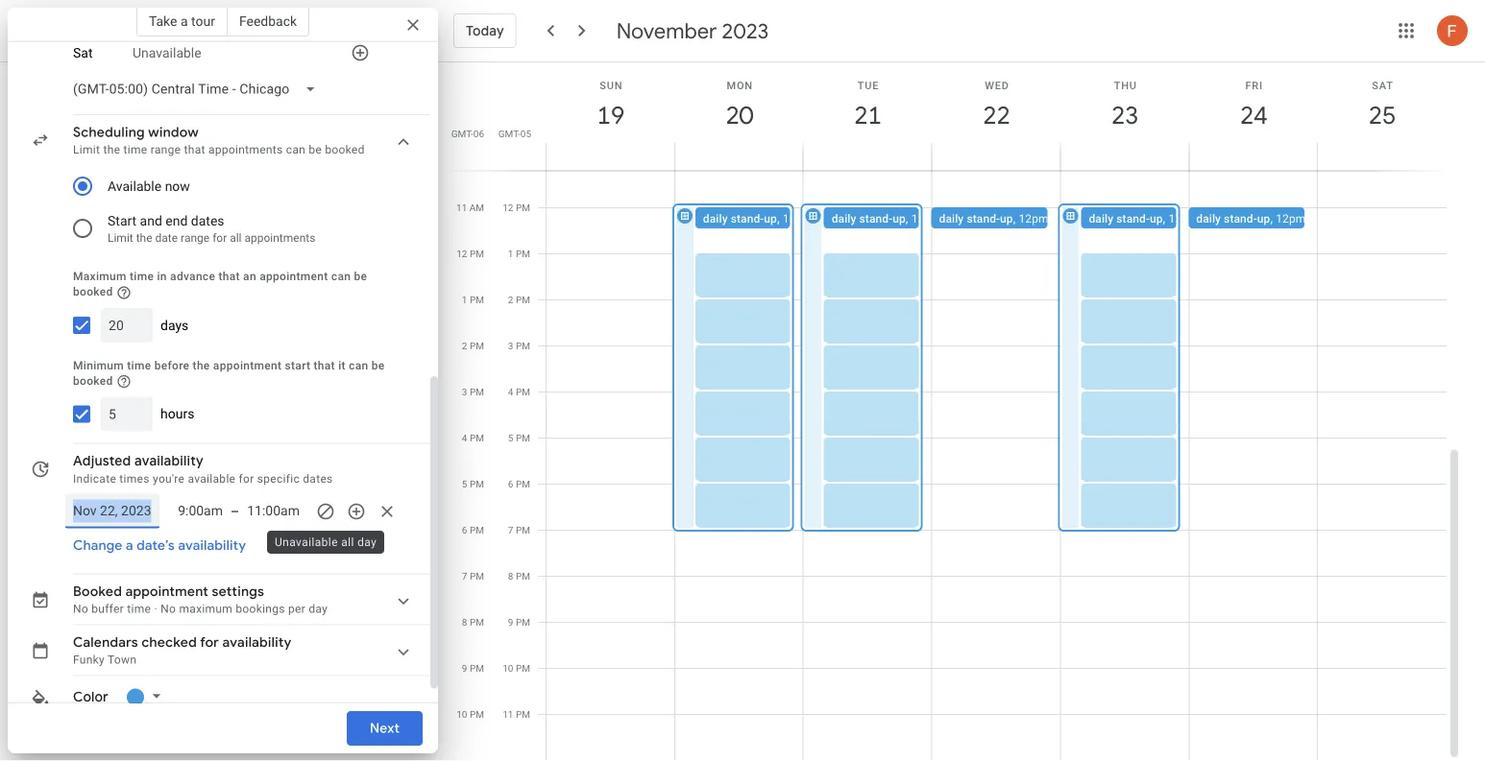 Task type: locate. For each thing, give the bounding box(es) containing it.
it
[[338, 360, 346, 373]]

Date text field
[[73, 501, 152, 524]]

availability down start time text field
[[178, 538, 246, 555]]

sat up saturday, november 25 element
[[1372, 79, 1394, 91]]

1 horizontal spatial 6 pm
[[508, 478, 530, 490]]

6
[[508, 478, 513, 490], [462, 524, 467, 536]]

time left in
[[130, 270, 154, 284]]

range down end
[[181, 232, 210, 245]]

fri
[[1245, 79, 1263, 91]]

0 vertical spatial 2
[[508, 294, 513, 305]]

0 vertical spatial 3 pm
[[508, 340, 530, 352]]

checked
[[142, 635, 197, 652]]

0 vertical spatial range
[[151, 144, 181, 157]]

availability for for
[[222, 635, 292, 652]]

2 vertical spatial can
[[349, 360, 368, 373]]

availability inside "button"
[[178, 538, 246, 555]]

sat for sat
[[73, 45, 93, 61]]

1 vertical spatial booked
[[73, 286, 113, 299]]

limit
[[73, 144, 100, 157], [108, 232, 133, 245]]

stand-
[[731, 212, 764, 225], [859, 212, 893, 225], [967, 212, 1000, 225], [1116, 212, 1150, 225], [1224, 212, 1257, 225]]

12 down "11 am"
[[457, 248, 467, 259]]

availability inside calendars checked for availability funky town
[[222, 635, 292, 652]]

sat up scheduling
[[73, 45, 93, 61]]

7 pm
[[508, 524, 530, 536], [462, 571, 484, 582]]

that
[[184, 144, 205, 157], [219, 270, 240, 284], [314, 360, 335, 373]]

option group
[[65, 166, 396, 250]]

booked inside minimum time before the appointment start that it can be booked
[[73, 375, 113, 388]]

0 horizontal spatial dates
[[191, 213, 224, 229]]

time left ·
[[127, 603, 151, 617]]

sat
[[73, 45, 93, 61], [1372, 79, 1394, 91]]

1 horizontal spatial dates
[[303, 473, 333, 486]]

1 vertical spatial be
[[354, 270, 367, 284]]

2 vertical spatial booked
[[73, 375, 113, 388]]

1 vertical spatial a
[[126, 538, 133, 555]]

no down the booked
[[73, 603, 88, 617]]

pm
[[516, 202, 530, 213], [470, 248, 484, 259], [516, 248, 530, 259], [470, 294, 484, 305], [516, 294, 530, 305], [470, 340, 484, 352], [516, 340, 530, 352], [470, 386, 484, 398], [516, 386, 530, 398], [470, 432, 484, 444], [516, 432, 530, 444], [470, 478, 484, 490], [516, 478, 530, 490], [470, 524, 484, 536], [516, 524, 530, 536], [470, 571, 484, 582], [516, 571, 530, 582], [470, 617, 484, 628], [516, 617, 530, 628], [470, 663, 484, 674], [516, 663, 530, 674], [470, 709, 484, 720], [516, 709, 530, 720]]

Maximum days in advance that an appointment can be booked number field
[[109, 309, 145, 343]]

tuesday, november 21 element
[[846, 93, 890, 137]]

booked inside scheduling window limit the time range that appointments can be booked
[[325, 144, 365, 157]]

0 horizontal spatial 2
[[462, 340, 467, 352]]

limit down scheduling
[[73, 144, 100, 157]]

0 vertical spatial that
[[184, 144, 205, 157]]

dates right the specific
[[303, 473, 333, 486]]

that inside scheduling window limit the time range that appointments can be booked
[[184, 144, 205, 157]]

10 pm up 11 pm
[[503, 663, 530, 674]]

1 horizontal spatial 12
[[503, 202, 513, 213]]

unavailable all day
[[275, 536, 377, 550]]

appointment up ·
[[125, 584, 208, 601]]

limit inside the start and end dates limit the date range for all appointments
[[108, 232, 133, 245]]

0 vertical spatial 8
[[508, 571, 513, 582]]

appointments inside the start and end dates limit the date range for all appointments
[[244, 232, 315, 245]]

for
[[212, 232, 227, 245], [239, 473, 254, 486], [200, 635, 219, 652]]

thursday, november 23 element
[[1103, 93, 1147, 137]]

0 horizontal spatial 12
[[457, 248, 467, 259]]

grid
[[446, 62, 1462, 762]]

3
[[508, 340, 513, 352], [462, 386, 467, 398]]

town
[[108, 654, 137, 668]]

minimum time before the appointment start that it can be booked
[[73, 360, 385, 388]]

maximum time in advance that an appointment can be booked
[[73, 270, 367, 299]]

20
[[724, 99, 752, 131]]

the down and
[[136, 232, 152, 245]]

10 up 11 pm
[[503, 663, 513, 674]]

bookings
[[236, 603, 285, 617]]

0 horizontal spatial no
[[73, 603, 88, 617]]

1 vertical spatial dates
[[303, 473, 333, 486]]

,
[[777, 212, 780, 225], [906, 212, 908, 225], [1013, 212, 1016, 225], [1163, 212, 1165, 225], [1270, 212, 1273, 225]]

10
[[503, 663, 513, 674], [457, 709, 467, 720]]

adjusted
[[73, 454, 131, 471]]

1 horizontal spatial day
[[357, 536, 377, 550]]

10 left 11 pm
[[457, 709, 467, 720]]

–
[[231, 504, 239, 520]]

be inside minimum time before the appointment start that it can be booked
[[371, 360, 385, 373]]

appointment inside booked appointment settings no buffer time · no maximum bookings per day
[[125, 584, 208, 601]]

unavailable down "end time" text field
[[275, 536, 338, 550]]

2 vertical spatial that
[[314, 360, 335, 373]]

1 vertical spatial 10 pm
[[457, 709, 484, 720]]

1 horizontal spatial that
[[219, 270, 240, 284]]

2 vertical spatial be
[[371, 360, 385, 373]]

10 pm
[[503, 663, 530, 674], [457, 709, 484, 720]]

that left it
[[314, 360, 335, 373]]

november 2023
[[616, 17, 769, 44]]

all inside the start and end dates limit the date range for all appointments
[[230, 232, 242, 245]]

3 pm
[[508, 340, 530, 352], [462, 386, 484, 398]]

11 am
[[456, 202, 484, 213]]

1 horizontal spatial limit
[[108, 232, 133, 245]]

a left date's
[[126, 538, 133, 555]]

for up maximum time in advance that an appointment can be booked on the left top of page
[[212, 232, 227, 245]]

gmt- left gmt-05
[[451, 128, 473, 139]]

0 vertical spatial 12 pm
[[503, 202, 530, 213]]

up
[[764, 212, 777, 225], [893, 212, 906, 225], [1000, 212, 1013, 225], [1150, 212, 1163, 225], [1257, 212, 1270, 225]]

0 horizontal spatial 1
[[462, 294, 467, 305]]

1 vertical spatial appointments
[[244, 232, 315, 245]]

dates right end
[[191, 213, 224, 229]]

a
[[181, 13, 188, 29], [126, 538, 133, 555]]

5 pm
[[508, 432, 530, 444], [462, 478, 484, 490]]

2 horizontal spatial that
[[314, 360, 335, 373]]

appointments up the start and end dates limit the date range for all appointments
[[208, 144, 283, 157]]

time down scheduling
[[123, 144, 147, 157]]

0 vertical spatial unavailable
[[133, 45, 201, 61]]

2 horizontal spatial the
[[193, 360, 210, 373]]

10 pm left 11 pm
[[457, 709, 484, 720]]

1 vertical spatial 8
[[462, 617, 467, 628]]

1 vertical spatial day
[[309, 603, 328, 617]]

grid containing 19
[[446, 62, 1462, 762]]

can for window
[[286, 144, 306, 157]]

1 horizontal spatial 7 pm
[[508, 524, 530, 536]]

date's
[[137, 538, 175, 555]]

0 horizontal spatial sat
[[73, 45, 93, 61]]

0 vertical spatial dates
[[191, 213, 224, 229]]

unavailable down take at the left of the page
[[133, 45, 201, 61]]

1 horizontal spatial a
[[181, 13, 188, 29]]

12 right am
[[503, 202, 513, 213]]

the inside minimum time before the appointment start that it can be booked
[[193, 360, 210, 373]]

be for window
[[309, 144, 322, 157]]

1 horizontal spatial 6
[[508, 478, 513, 490]]

2 up from the left
[[893, 212, 906, 225]]

2 vertical spatial for
[[200, 635, 219, 652]]

the
[[103, 144, 120, 157], [136, 232, 152, 245], [193, 360, 210, 373]]

now
[[165, 179, 190, 195]]

dates inside the start and end dates limit the date range for all appointments
[[191, 213, 224, 229]]

1 vertical spatial 11
[[503, 709, 513, 720]]

1 horizontal spatial 4 pm
[[508, 386, 530, 398]]

1 horizontal spatial 8 pm
[[508, 571, 530, 582]]

settings
[[212, 584, 264, 601]]

1 horizontal spatial unavailable
[[275, 536, 338, 550]]

1 vertical spatial 10
[[457, 709, 467, 720]]

23
[[1110, 99, 1138, 131]]

daily
[[703, 212, 728, 225], [832, 212, 856, 225], [939, 212, 964, 225], [1089, 212, 1114, 225], [1196, 212, 1221, 225]]

0 vertical spatial 5
[[508, 432, 513, 444]]

availability up you're
[[134, 454, 204, 471]]

appointment left start
[[213, 360, 282, 373]]

0 horizontal spatial unavailable
[[133, 45, 201, 61]]

1 daily stand-up , 12pm from the left
[[703, 212, 813, 225]]

1 horizontal spatial sat
[[1372, 79, 1394, 91]]

0 horizontal spatial 11
[[456, 202, 467, 213]]

a left "tour"
[[181, 13, 188, 29]]

1 vertical spatial can
[[331, 270, 351, 284]]

1 horizontal spatial 10
[[503, 663, 513, 674]]

gmt-
[[451, 128, 473, 139], [498, 128, 520, 139]]

the for time
[[193, 360, 210, 373]]

4 12pm from the left
[[1168, 212, 1198, 225]]

0 vertical spatial a
[[181, 13, 188, 29]]

24
[[1239, 99, 1266, 131]]

appointment right an
[[260, 270, 328, 284]]

0 horizontal spatial 8
[[462, 617, 467, 628]]

1 vertical spatial 3
[[462, 386, 467, 398]]

gmt-05
[[498, 128, 531, 139]]

11
[[456, 202, 467, 213], [503, 709, 513, 720]]

0 vertical spatial 11
[[456, 202, 467, 213]]

calendars
[[73, 635, 138, 652]]

5 up from the left
[[1257, 212, 1270, 225]]

1 vertical spatial 4
[[462, 432, 467, 444]]

next
[[370, 720, 400, 738]]

1 vertical spatial 2 pm
[[462, 340, 484, 352]]

for inside adjusted availability indicate times you're available for specific dates
[[239, 473, 254, 486]]

appointments up an
[[244, 232, 315, 245]]

booked for time
[[73, 375, 113, 388]]

0 vertical spatial 4
[[508, 386, 513, 398]]

0 vertical spatial 5 pm
[[508, 432, 530, 444]]

12pm
[[783, 212, 813, 225], [911, 212, 941, 225], [1019, 212, 1049, 225], [1168, 212, 1198, 225], [1276, 212, 1306, 225]]

2 12pm from the left
[[911, 212, 941, 225]]

gmt-06
[[451, 128, 484, 139]]

1 horizontal spatial 5 pm
[[508, 432, 530, 444]]

be inside scheduling window limit the time range that appointments can be booked
[[309, 144, 322, 157]]

8
[[508, 571, 513, 582], [462, 617, 467, 628]]

for left the specific
[[239, 473, 254, 486]]

1 vertical spatial 5
[[462, 478, 467, 490]]

range
[[151, 144, 181, 157], [181, 232, 210, 245]]

7
[[508, 524, 513, 536], [462, 571, 467, 582]]

19 column header
[[546, 62, 675, 171]]

can
[[286, 144, 306, 157], [331, 270, 351, 284], [349, 360, 368, 373]]

change
[[73, 538, 122, 555]]

1 horizontal spatial 4
[[508, 386, 513, 398]]

1 vertical spatial range
[[181, 232, 210, 245]]

be inside maximum time in advance that an appointment can be booked
[[354, 270, 367, 284]]

Minimum amount of hours before the start of the appointment that it can be booked number field
[[109, 398, 145, 432]]

2
[[508, 294, 513, 305], [462, 340, 467, 352]]

0 vertical spatial 10 pm
[[503, 663, 530, 674]]

0 vertical spatial availability
[[134, 454, 204, 471]]

0 horizontal spatial 12 pm
[[457, 248, 484, 259]]

0 vertical spatial 9 pm
[[508, 617, 530, 628]]

21
[[853, 99, 881, 131]]

1 horizontal spatial 5
[[508, 432, 513, 444]]

booked appointment settings no buffer time · no maximum bookings per day
[[73, 584, 328, 617]]

today button
[[453, 8, 517, 54]]

the inside scheduling window limit the time range that appointments can be booked
[[103, 144, 120, 157]]

2023
[[722, 17, 769, 44]]

2 pm
[[508, 294, 530, 305], [462, 340, 484, 352]]

0 horizontal spatial 3 pm
[[462, 386, 484, 398]]

20 column header
[[674, 62, 804, 171]]

0 vertical spatial day
[[357, 536, 377, 550]]

per
[[288, 603, 306, 617]]

sat inside sat 25
[[1372, 79, 1394, 91]]

feedback
[[239, 13, 297, 29]]

change a date's availability
[[73, 538, 246, 555]]

start
[[285, 360, 311, 373]]

time left "before" at left top
[[127, 360, 151, 373]]

range down window on the top left
[[151, 144, 181, 157]]

2 vertical spatial the
[[193, 360, 210, 373]]

2 vertical spatial appointment
[[125, 584, 208, 601]]

a inside button
[[181, 13, 188, 29]]

take
[[149, 13, 177, 29]]

limit down start
[[108, 232, 133, 245]]

range inside scheduling window limit the time range that appointments can be booked
[[151, 144, 181, 157]]

1 vertical spatial 2
[[462, 340, 467, 352]]

0 horizontal spatial 7
[[462, 571, 467, 582]]

0 horizontal spatial gmt-
[[451, 128, 473, 139]]

0 horizontal spatial 3
[[462, 386, 467, 398]]

day inside booked appointment settings no buffer time · no maximum bookings per day
[[309, 603, 328, 617]]

take a tour button
[[136, 6, 228, 37]]

no right ·
[[161, 603, 176, 617]]

1 vertical spatial 8 pm
[[462, 617, 484, 628]]

can for time
[[349, 360, 368, 373]]

gmt- right 06
[[498, 128, 520, 139]]

daily stand-up , 12pm
[[703, 212, 813, 225], [832, 212, 941, 225], [939, 212, 1049, 225], [1089, 212, 1198, 225], [1196, 212, 1306, 225]]

availability inside adjusted availability indicate times you're available for specific dates
[[134, 454, 204, 471]]

availability down "bookings"
[[222, 635, 292, 652]]

12 pm down "11 am"
[[457, 248, 484, 259]]

1 , from the left
[[777, 212, 780, 225]]

unavailable
[[133, 45, 201, 61], [275, 536, 338, 550]]

0 horizontal spatial the
[[103, 144, 120, 157]]

sun 19
[[596, 79, 623, 131]]

11 for 11 am
[[456, 202, 467, 213]]

4 daily from the left
[[1089, 212, 1114, 225]]

appointments
[[208, 144, 283, 157], [244, 232, 315, 245]]

sat 25
[[1367, 79, 1395, 131]]

0 horizontal spatial all
[[230, 232, 242, 245]]

the down scheduling
[[103, 144, 120, 157]]

5 stand- from the left
[[1224, 212, 1257, 225]]

1 horizontal spatial be
[[354, 270, 367, 284]]

appointment
[[260, 270, 328, 284], [213, 360, 282, 373], [125, 584, 208, 601]]

day
[[357, 536, 377, 550], [309, 603, 328, 617]]

saturday, november 25 element
[[1360, 93, 1404, 137]]

12 pm right am
[[503, 202, 530, 213]]

that down window on the top left
[[184, 144, 205, 157]]

9
[[508, 617, 513, 628], [462, 663, 467, 674]]

2 gmt- from the left
[[498, 128, 520, 139]]

start and end dates limit the date range for all appointments
[[108, 213, 315, 245]]

0 vertical spatial sat
[[73, 45, 93, 61]]

maximum
[[73, 270, 127, 284]]

that left an
[[219, 270, 240, 284]]

am
[[469, 202, 484, 213]]

can inside minimum time before the appointment start that it can be booked
[[349, 360, 368, 373]]

2 stand- from the left
[[859, 212, 893, 225]]

1 gmt- from the left
[[451, 128, 473, 139]]

1 vertical spatial 5 pm
[[462, 478, 484, 490]]

1 vertical spatial 9
[[462, 663, 467, 674]]

0 horizontal spatial 9 pm
[[462, 663, 484, 674]]

1 vertical spatial 7
[[462, 571, 467, 582]]

that inside minimum time before the appointment start that it can be booked
[[314, 360, 335, 373]]

4
[[508, 386, 513, 398], [462, 432, 467, 444]]

for down "maximum"
[[200, 635, 219, 652]]

wednesday, november 22 element
[[975, 93, 1019, 137]]

a for take
[[181, 13, 188, 29]]

4 daily stand-up , 12pm from the left
[[1089, 212, 1198, 225]]

0 horizontal spatial that
[[184, 144, 205, 157]]

4 , from the left
[[1163, 212, 1165, 225]]

0 vertical spatial be
[[309, 144, 322, 157]]

a inside "button"
[[126, 538, 133, 555]]

can inside scheduling window limit the time range that appointments can be booked
[[286, 144, 306, 157]]

None field
[[65, 73, 332, 107]]

dates
[[191, 213, 224, 229], [303, 473, 333, 486]]

the right "before" at left top
[[193, 360, 210, 373]]

3 up from the left
[[1000, 212, 1013, 225]]



Task type: vqa. For each thing, say whether or not it's contained in the screenshot.
THE BUFFER
yes



Task type: describe. For each thing, give the bounding box(es) containing it.
time inside scheduling window limit the time range that appointments can be booked
[[123, 144, 147, 157]]

for inside the start and end dates limit the date range for all appointments
[[212, 232, 227, 245]]

1 daily from the left
[[703, 212, 728, 225]]

start
[[108, 213, 137, 229]]

scheduling window limit the time range that appointments can be booked
[[73, 124, 365, 157]]

0 horizontal spatial 6
[[462, 524, 467, 536]]

time inside minimum time before the appointment start that it can be booked
[[127, 360, 151, 373]]

23 column header
[[1060, 62, 1190, 171]]

0 vertical spatial 8 pm
[[508, 571, 530, 582]]

1 12pm from the left
[[783, 212, 813, 225]]

1 horizontal spatial all
[[341, 536, 354, 550]]

1 no from the left
[[73, 603, 88, 617]]

that for time
[[314, 360, 335, 373]]

0 horizontal spatial 10
[[457, 709, 467, 720]]

a for change
[[126, 538, 133, 555]]

2 daily stand-up , 12pm from the left
[[832, 212, 941, 225]]

0 vertical spatial 6
[[508, 478, 513, 490]]

3 daily stand-up , 12pm from the left
[[939, 212, 1049, 225]]

booked inside maximum time in advance that an appointment can be booked
[[73, 286, 113, 299]]

take a tour
[[149, 13, 215, 29]]

time inside maximum time in advance that an appointment can be booked
[[130, 270, 154, 284]]

19
[[596, 99, 623, 131]]

wed
[[985, 79, 1009, 91]]

today
[[466, 22, 504, 39]]

tue 21
[[853, 79, 881, 131]]

available
[[188, 473, 236, 486]]

4 stand- from the left
[[1116, 212, 1150, 225]]

25 column header
[[1317, 62, 1447, 171]]

appointments inside scheduling window limit the time range that appointments can be booked
[[208, 144, 283, 157]]

can inside maximum time in advance that an appointment can be booked
[[331, 270, 351, 284]]

time inside booked appointment settings no buffer time · no maximum bookings per day
[[127, 603, 151, 617]]

5 12pm from the left
[[1276, 212, 1306, 225]]

0 vertical spatial 3
[[508, 340, 513, 352]]

available
[[108, 179, 162, 195]]

0 vertical spatial 6 pm
[[508, 478, 530, 490]]

1 horizontal spatial 3 pm
[[508, 340, 530, 352]]

range inside the start and end dates limit the date range for all appointments
[[181, 232, 210, 245]]

0 vertical spatial 1
[[508, 248, 513, 259]]

thu
[[1114, 79, 1137, 91]]

1 horizontal spatial 10 pm
[[503, 663, 530, 674]]

thu 23
[[1110, 79, 1138, 131]]

mon
[[727, 79, 753, 91]]

availability for date's
[[178, 538, 246, 555]]

End time text field
[[247, 501, 301, 524]]

sunday, november 19 element
[[589, 93, 633, 137]]

1 stand- from the left
[[731, 212, 764, 225]]

1 vertical spatial 9 pm
[[462, 663, 484, 674]]

end
[[166, 213, 188, 229]]

1 vertical spatial 4 pm
[[462, 432, 484, 444]]

be for time
[[371, 360, 385, 373]]

indicate
[[73, 473, 116, 486]]

0 vertical spatial 7 pm
[[508, 524, 530, 536]]

sat for sat 25
[[1372, 79, 1394, 91]]

tue
[[858, 79, 879, 91]]

booked for window
[[325, 144, 365, 157]]

4 up from the left
[[1150, 212, 1163, 225]]

0 horizontal spatial 2 pm
[[462, 340, 484, 352]]

1 horizontal spatial 7
[[508, 524, 513, 536]]

an
[[243, 270, 256, 284]]

color
[[73, 690, 109, 707]]

the for window
[[103, 144, 120, 157]]

hours
[[160, 407, 194, 423]]

2 , from the left
[[906, 212, 908, 225]]

0 vertical spatial 4 pm
[[508, 386, 530, 398]]

gmt- for 05
[[498, 128, 520, 139]]

fri 24
[[1239, 79, 1266, 131]]

dates inside adjusted availability indicate times you're available for specific dates
[[303, 473, 333, 486]]

times
[[119, 473, 150, 486]]

booked
[[73, 584, 122, 601]]

22
[[982, 99, 1009, 131]]

0 vertical spatial 10
[[503, 663, 513, 674]]

1 vertical spatial 1 pm
[[462, 294, 484, 305]]

1 vertical spatial 1
[[462, 294, 467, 305]]

·
[[154, 603, 157, 617]]

friday, november 24 element
[[1232, 93, 1276, 137]]

feedback button
[[228, 6, 309, 37]]

0 horizontal spatial 4
[[462, 432, 467, 444]]

Start time text field
[[169, 501, 223, 524]]

2 daily from the left
[[832, 212, 856, 225]]

sun
[[600, 79, 623, 91]]

adjusted availability indicate times you're available for specific dates
[[73, 454, 333, 486]]

calendars checked for availability funky town
[[73, 635, 292, 668]]

1 horizontal spatial 9 pm
[[508, 617, 530, 628]]

unavailable for unavailable
[[133, 45, 201, 61]]

monday, november 20 element
[[717, 93, 762, 137]]

mon 20
[[724, 79, 753, 131]]

3 stand- from the left
[[967, 212, 1000, 225]]

3 daily from the left
[[939, 212, 964, 225]]

specific
[[257, 473, 300, 486]]

0 horizontal spatial 5
[[462, 478, 467, 490]]

1 vertical spatial 3 pm
[[462, 386, 484, 398]]

scheduling
[[73, 124, 145, 142]]

1 up from the left
[[764, 212, 777, 225]]

5 daily stand-up , 12pm from the left
[[1196, 212, 1306, 225]]

wed 22
[[982, 79, 1009, 131]]

before
[[154, 360, 190, 373]]

appointment inside minimum time before the appointment start that it can be booked
[[213, 360, 282, 373]]

the inside the start and end dates limit the date range for all appointments
[[136, 232, 152, 245]]

25
[[1367, 99, 1395, 131]]

05
[[520, 128, 531, 139]]

11 for 11 pm
[[503, 709, 513, 720]]

available now
[[108, 179, 190, 195]]

21 column header
[[803, 62, 932, 171]]

0 horizontal spatial 10 pm
[[457, 709, 484, 720]]

3 , from the left
[[1013, 212, 1016, 225]]

24 column header
[[1189, 62, 1318, 171]]

1 horizontal spatial 2 pm
[[508, 294, 530, 305]]

11 pm
[[503, 709, 530, 720]]

in
[[157, 270, 167, 284]]

buffer
[[92, 603, 124, 617]]

1 horizontal spatial 2
[[508, 294, 513, 305]]

option group containing available now
[[65, 166, 396, 250]]

advance
[[170, 270, 215, 284]]

0 horizontal spatial 7 pm
[[462, 571, 484, 582]]

1 horizontal spatial 12 pm
[[503, 202, 530, 213]]

1 vertical spatial 6 pm
[[462, 524, 484, 536]]

5 daily from the left
[[1196, 212, 1221, 225]]

maximum
[[179, 603, 233, 617]]

days
[[160, 318, 189, 334]]

next button
[[347, 706, 423, 752]]

that inside maximum time in advance that an appointment can be booked
[[219, 270, 240, 284]]

0 horizontal spatial 5 pm
[[462, 478, 484, 490]]

5 , from the left
[[1270, 212, 1273, 225]]

for inside calendars checked for availability funky town
[[200, 635, 219, 652]]

and
[[140, 213, 162, 229]]

1 horizontal spatial 9
[[508, 617, 513, 628]]

unavailable for unavailable all day
[[275, 536, 338, 550]]

minimum
[[73, 360, 124, 373]]

0 vertical spatial 12
[[503, 202, 513, 213]]

you're
[[153, 473, 185, 486]]

date
[[155, 232, 178, 245]]

change a date's availability button
[[65, 529, 254, 564]]

22 column header
[[931, 62, 1061, 171]]

appointment inside maximum time in advance that an appointment can be booked
[[260, 270, 328, 284]]

tour
[[191, 13, 215, 29]]

1 vertical spatial 12 pm
[[457, 248, 484, 259]]

3 12pm from the left
[[1019, 212, 1049, 225]]

november
[[616, 17, 717, 44]]

that for window
[[184, 144, 205, 157]]

limit inside scheduling window limit the time range that appointments can be booked
[[73, 144, 100, 157]]

window
[[148, 124, 199, 142]]

2 no from the left
[[161, 603, 176, 617]]

1 horizontal spatial 8
[[508, 571, 513, 582]]

gmt- for 06
[[451, 128, 473, 139]]

0 vertical spatial 1 pm
[[508, 248, 530, 259]]

funky
[[73, 654, 105, 668]]

06
[[473, 128, 484, 139]]



